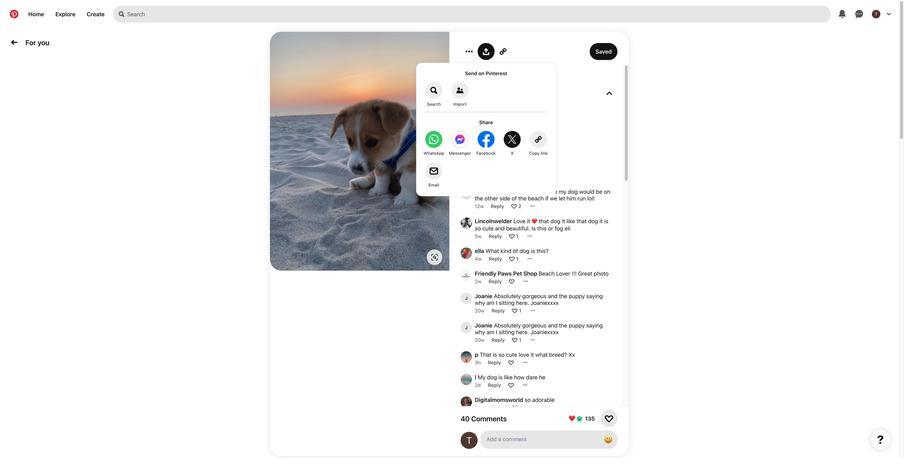 Task type: locate. For each thing, give the bounding box(es) containing it.
it
[[527, 218, 530, 225], [562, 218, 565, 225], [600, 218, 603, 225], [531, 352, 534, 358]]

why right joanie image
[[475, 300, 485, 306]]

p link
[[475, 352, 478, 358]]

p
[[475, 352, 478, 358]]

gorgeous down shop
[[522, 293, 547, 300]]

dog inside how is you puppy so discipline my dog would be on the other side of the beach if we let him run lol!
[[568, 188, 578, 195]]

1 vertical spatial here.
[[516, 329, 529, 336]]

1 horizontal spatial like
[[567, 218, 575, 225]]

0 vertical spatial 20w
[[475, 308, 485, 314]]

here. down pet
[[516, 300, 529, 306]]

l
[[475, 374, 476, 381]]

2 gorgeous from the top
[[522, 322, 547, 329]]

2 vertical spatial and
[[548, 322, 558, 329]]

send on pinterest
[[465, 70, 507, 76]]

1 vertical spatial cute
[[506, 352, 517, 358]]

i right joanie icon
[[496, 329, 497, 336]]

joanie link down 2w
[[475, 293, 493, 300]]

sitting for joanie image
[[499, 300, 515, 306]]

1 vertical spatial joaniexxxx
[[531, 329, 559, 336]]

0 horizontal spatial that
[[539, 218, 549, 225]]

2 button
[[518, 203, 521, 209]]

reply for lincolnwelder link
[[489, 233, 502, 239]]

1 why from the top
[[475, 300, 485, 306]]

0 horizontal spatial you
[[38, 38, 49, 47]]

sitting up p that is so cute love it what breed? xx
[[499, 329, 515, 336]]

the
[[475, 195, 483, 202], [518, 195, 527, 202], [559, 293, 567, 300], [559, 322, 567, 329]]

0 vertical spatial you
[[38, 38, 49, 47]]

gorgeous up what
[[522, 322, 547, 329]]

absolutely gorgeous and the puppy saying why am i sitting here. joaniexxxx for joanie icon
[[475, 322, 604, 336]]

0 vertical spatial absolutely gorgeous and the puppy saying why am i sitting here. joaniexxxx
[[475, 293, 604, 306]]

2 i from the top
[[496, 329, 497, 336]]

0 vertical spatial how
[[480, 188, 490, 195]]

on right send in the top of the page
[[479, 70, 485, 76]]

here. for joanie image
[[516, 300, 529, 306]]

is
[[532, 225, 536, 232]]

1 horizontal spatial that
[[577, 218, 587, 225]]

20w up p
[[475, 337, 485, 343]]

like
[[567, 218, 575, 225], [504, 374, 513, 381]]

friendly paws pet shop beach lover !!! great photo
[[475, 270, 609, 277]]

ella link
[[475, 248, 484, 255]]

absolutely gorgeous and the puppy saying why am i sitting here. joaniexxxx
[[475, 293, 604, 306], [475, 322, 604, 336]]

how is you puppy so discipline my dog would be on the other side of the beach if we let him run lol!
[[475, 188, 612, 202]]

breed?
[[549, 352, 567, 358]]

1 vertical spatial joanie
[[475, 322, 493, 329]]

create
[[87, 11, 105, 17]]

1 joanie from the top
[[475, 293, 493, 300]]

0 vertical spatial and
[[495, 225, 505, 232]]

and up breed?
[[548, 322, 558, 329]]

1 vertical spatial saying
[[586, 322, 603, 329]]

joanie right joanie icon
[[475, 322, 493, 329]]

2 saying from the top
[[586, 322, 603, 329]]

we
[[550, 195, 557, 202]]

joaniexxxx
[[531, 300, 559, 306], [531, 329, 559, 336]]

him
[[567, 195, 576, 202]]

1 vertical spatial am
[[487, 329, 495, 336]]

the up 12w
[[475, 195, 483, 202]]

2 vertical spatial puppy
[[569, 322, 585, 329]]

how inside how is you puppy so discipline my dog would be on the other side of the beach if we let him run lol!
[[480, 188, 490, 195]]

2 here. from the top
[[516, 329, 529, 336]]

Add a comment field
[[487, 436, 596, 443]]

of right kind
[[513, 248, 518, 255]]

2 absolutely from the top
[[494, 322, 521, 329]]

1 vertical spatial gorgeous
[[522, 322, 547, 329]]

1 vertical spatial on
[[604, 188, 611, 195]]

digitalmomsworld so adorable
[[475, 397, 555, 404]]

1 saying from the top
[[586, 293, 603, 300]]

1 joanie link from the top
[[475, 293, 493, 300]]

is inside how is you puppy so discipline my dog would be on the other side of the beach if we let him run lol!
[[492, 188, 496, 195]]

that down run on the top
[[577, 218, 587, 225]]

0 vertical spatial sitting
[[499, 300, 515, 306]]

home link
[[23, 6, 50, 23]]

react image
[[511, 203, 517, 209], [509, 234, 515, 239], [509, 256, 515, 262], [509, 279, 515, 284], [512, 308, 518, 314], [512, 337, 518, 343], [508, 383, 514, 388]]

1 horizontal spatial on
[[604, 188, 611, 195]]

0 vertical spatial am
[[487, 300, 495, 306]]

1 for digitalmomsworld link
[[519, 405, 522, 411]]

1 absolutely gorgeous and the puppy saying why am i sitting here. joaniexxxx from the top
[[475, 293, 604, 306]]

react image up l my dog is like how dare he at right
[[508, 360, 514, 366]]

1 horizontal spatial you
[[497, 188, 507, 195]]

digitalmomsworld
[[475, 397, 523, 404]]

click to shop image
[[431, 254, 438, 261]]

absolutely gorgeous and the puppy saying why am i sitting here. joaniexxxx down friendly paws pet shop beach lover !!! great photo
[[475, 293, 604, 306]]

of
[[512, 195, 517, 202], [513, 248, 518, 255]]

cute
[[483, 225, 494, 232], [506, 352, 517, 358]]

love it ❤️ that dog it like that dog it is so cute and beautiful. is this or fog eli
[[475, 218, 610, 232]]

why
[[475, 300, 485, 306], [475, 329, 485, 336]]

that
[[480, 352, 492, 358]]

pinterest
[[486, 70, 507, 76]]

1 sitting from the top
[[499, 300, 515, 306]]

joaniexxxx up what
[[531, 329, 559, 336]]

0 vertical spatial absolutely
[[494, 293, 521, 300]]

am
[[487, 300, 495, 306], [487, 329, 495, 336]]

2 joanie link from the top
[[475, 322, 493, 329]]

saved
[[596, 48, 612, 55]]

1 vertical spatial i
[[496, 329, 497, 336]]

0 vertical spatial saying
[[586, 293, 603, 300]]

0 vertical spatial here.
[[516, 300, 529, 306]]

1 vertical spatial absolutely gorgeous and the puppy saying why am i sitting here. joaniexxxx
[[475, 322, 604, 336]]

1 vertical spatial why
[[475, 329, 485, 336]]

joanie link for joanie icon
[[475, 322, 493, 329]]

1 joaniexxxx from the top
[[531, 300, 559, 306]]

0 vertical spatial joanie
[[475, 293, 493, 300]]

20w for joanie icon
[[475, 337, 485, 343]]

that up this
[[539, 218, 549, 225]]

1 vertical spatial and
[[548, 293, 558, 300]]

joanie link
[[475, 293, 493, 300], [475, 322, 493, 329]]

absolutely for joanie link related to joanie image
[[494, 293, 521, 300]]

joaniexxxx down beach
[[531, 300, 559, 306]]

reply button
[[491, 203, 504, 209], [489, 233, 502, 239], [489, 256, 502, 262], [489, 279, 502, 284], [492, 308, 505, 314], [492, 337, 505, 343], [488, 360, 501, 366], [488, 382, 501, 388], [492, 405, 505, 411]]

what
[[536, 352, 548, 358]]

so inside how is you puppy so discipline my dog would be on the other side of the beach if we let him run lol!
[[526, 188, 532, 195]]

reply for friendly paws pet shop link
[[489, 279, 502, 284]]

like up eli
[[567, 218, 575, 225]]

so left adorable at the right bottom
[[525, 397, 531, 404]]

discipline
[[533, 188, 557, 195]]

paws
[[498, 270, 512, 277]]

1 vertical spatial like
[[504, 374, 513, 381]]

dog
[[568, 188, 578, 195], [551, 218, 561, 225], [588, 218, 598, 225], [520, 248, 530, 255], [487, 374, 497, 381]]

why for joanie icon
[[475, 329, 485, 336]]

explore
[[55, 11, 75, 17]]

reply for joanie icon joanie link
[[492, 337, 505, 343]]

1 gorgeous from the top
[[522, 293, 547, 300]]

0 vertical spatial why
[[475, 300, 485, 306]]

share
[[479, 119, 493, 125]]

1 vertical spatial joanie link
[[475, 322, 493, 329]]

1 button for ella link
[[516, 256, 519, 262]]

2 20w from the top
[[475, 337, 485, 343]]

share on email image
[[426, 163, 442, 180]]

1 vertical spatial absolutely
[[494, 322, 521, 329]]

0 vertical spatial joaniexxxx
[[531, 300, 559, 306]]

12w
[[475, 203, 484, 209]]

0 vertical spatial like
[[567, 218, 575, 225]]

cute left love
[[506, 352, 517, 358]]

l link
[[475, 374, 476, 381]]

joaniexxxx for joanie image
[[531, 300, 559, 306]]

0 horizontal spatial on
[[479, 70, 485, 76]]

1 vertical spatial puppy
[[569, 293, 585, 300]]

1 am from the top
[[487, 300, 495, 306]]

2 am from the top
[[487, 329, 495, 336]]

like up "digitalmomsworld so adorable"
[[504, 374, 513, 381]]

1 button
[[516, 233, 519, 239], [516, 256, 519, 262], [519, 308, 522, 314], [519, 337, 522, 343], [519, 405, 522, 411]]

saved button
[[590, 43, 618, 60]]

p image
[[461, 352, 472, 363]]

1 20w from the top
[[475, 308, 485, 314]]

here.
[[516, 300, 529, 306], [516, 329, 529, 336]]

on right be
[[604, 188, 611, 195]]

1 absolutely from the top
[[494, 293, 521, 300]]

0 vertical spatial of
[[512, 195, 517, 202]]

0 vertical spatial puppy
[[508, 188, 524, 195]]

so left "discipline"
[[526, 188, 532, 195]]

react image down "digitalmomsworld so adorable"
[[512, 405, 518, 411]]

❤️
[[532, 218, 538, 225]]

is inside love it ❤️ that dog it like that dog it is so cute and beautiful. is this or fog eli
[[604, 218, 609, 225]]

comments up the wilson
[[461, 89, 496, 97]]

comments button
[[461, 89, 612, 97]]

that
[[539, 218, 549, 225], [577, 218, 587, 225]]

2 joaniexxxx from the top
[[531, 329, 559, 336]]

reply
[[491, 203, 504, 209], [489, 233, 502, 239], [489, 256, 502, 262], [489, 279, 502, 284], [492, 308, 505, 314], [492, 337, 505, 343], [488, 360, 501, 366], [488, 382, 501, 388], [492, 405, 505, 411]]

facebook
[[477, 151, 496, 156]]

i for joanie link related to joanie image
[[496, 300, 497, 306]]

e image
[[461, 188, 472, 200]]

how left dare
[[514, 374, 525, 381]]

sitting for joanie icon
[[499, 329, 515, 336]]

how
[[480, 188, 490, 195], [514, 374, 525, 381]]

saying for joanie icon
[[586, 322, 603, 329]]

puppy
[[508, 188, 524, 195], [569, 293, 585, 300], [569, 322, 585, 329]]

it right love
[[531, 352, 534, 358]]

1 here. from the top
[[516, 300, 529, 306]]

import
[[454, 102, 467, 107]]

am up that
[[487, 329, 495, 336]]

so right that
[[499, 352, 505, 358]]

how up 12w
[[480, 188, 490, 195]]

2 absolutely gorgeous and the puppy saying why am i sitting here. joaniexxxx from the top
[[475, 322, 604, 336]]

and down lincolnwelder at right top
[[495, 225, 505, 232]]

1 vertical spatial how
[[514, 374, 525, 381]]

joanie link right joanie icon
[[475, 322, 493, 329]]

you
[[38, 38, 49, 47], [497, 188, 507, 195]]

1 i from the top
[[496, 300, 497, 306]]

comments
[[461, 89, 496, 97], [471, 415, 507, 423]]

2 why from the top
[[475, 329, 485, 336]]

here. up love
[[516, 329, 529, 336]]

2 that from the left
[[577, 218, 587, 225]]

and
[[495, 225, 505, 232], [548, 293, 558, 300], [548, 322, 558, 329]]

joanie image
[[461, 293, 472, 304]]

135
[[585, 416, 595, 422]]

absolutely down friendly paws pet shop link
[[494, 293, 521, 300]]

am for joanie icon joanie link
[[487, 329, 495, 336]]

0 horizontal spatial cute
[[483, 225, 494, 232]]

why right joanie icon
[[475, 329, 485, 336]]

comments down 30w
[[471, 415, 507, 423]]

is
[[492, 188, 496, 195], [604, 218, 609, 225], [531, 248, 535, 255], [493, 352, 497, 358], [499, 374, 503, 381]]

on inside how is you puppy so discipline my dog would be on the other side of the beach if we let him run lol!
[[604, 188, 611, 195]]

am for joanie link related to joanie image
[[487, 300, 495, 306]]

reply button for l link
[[488, 382, 501, 388]]

gorgeous
[[522, 293, 547, 300], [522, 322, 547, 329]]

1 vertical spatial 20w
[[475, 337, 485, 343]]

my
[[559, 188, 567, 195]]

eli
[[565, 225, 571, 232]]

0 vertical spatial on
[[479, 70, 485, 76]]

reply for p link
[[488, 360, 501, 366]]

0 vertical spatial cute
[[483, 225, 494, 232]]

i
[[496, 300, 497, 306], [496, 329, 497, 336]]

ella
[[475, 248, 484, 255]]

of right side
[[512, 195, 517, 202]]

40
[[461, 415, 470, 423]]

this?
[[537, 248, 549, 255]]

puppy up xx
[[569, 322, 585, 329]]

0 vertical spatial gorgeous
[[522, 293, 547, 300]]

expand icon image
[[607, 90, 612, 96]]

puppy down !!!
[[569, 293, 585, 300]]

sitting down friendly paws pet shop link
[[499, 300, 515, 306]]

ella image
[[461, 248, 472, 259]]

joanie down 2w
[[475, 293, 493, 300]]

i right joanie image
[[496, 300, 497, 306]]

absolutely gorgeous and the puppy saying why am i sitting here. joaniexxxx up what
[[475, 322, 604, 336]]

am right joanie image
[[487, 300, 495, 306]]

20w down 2w
[[475, 308, 485, 314]]

react image
[[508, 360, 514, 366], [512, 405, 518, 411]]

x
[[511, 151, 514, 156]]

he
[[539, 374, 546, 381]]

2 joanie from the top
[[475, 322, 493, 329]]

joanie for joanie icon
[[475, 322, 493, 329]]

0 vertical spatial joanie link
[[475, 293, 493, 300]]

cute down lincolnwelder at right top
[[483, 225, 494, 232]]

0 horizontal spatial how
[[480, 188, 490, 195]]

1 vertical spatial you
[[497, 188, 507, 195]]

so up 5w
[[475, 225, 481, 232]]

wilson image
[[461, 106, 472, 117]]

friendly paws pet shop image
[[461, 270, 472, 282]]

2 sitting from the top
[[499, 329, 515, 336]]

absolutely
[[494, 293, 521, 300], [494, 322, 521, 329]]

and down beach
[[548, 293, 558, 300]]

absolutely up love
[[494, 322, 521, 329]]

email
[[429, 183, 439, 188]]

on
[[479, 70, 485, 76], [604, 188, 611, 195]]

joanie link for joanie image
[[475, 293, 493, 300]]

photo
[[594, 270, 609, 277]]

0 vertical spatial i
[[496, 300, 497, 306]]

1 vertical spatial sitting
[[499, 329, 515, 336]]

puppy up 2
[[508, 188, 524, 195]]



Task type: vqa. For each thing, say whether or not it's contained in the screenshot.
pinterest "image"
no



Task type: describe. For each thing, give the bounding box(es) containing it.
so inside love it ❤️ that dog it like that dog it is so cute and beautiful. is this or fog eli
[[475, 225, 481, 232]]

reply for joanie link related to joanie image
[[492, 308, 505, 314]]

1 vertical spatial react image
[[512, 405, 518, 411]]

1 for ella link
[[516, 256, 519, 262]]

i for joanie icon joanie link
[[496, 329, 497, 336]]

4w
[[475, 256, 482, 262]]

like inside love it ❤️ that dog it like that dog it is so cute and beautiful. is this or fog eli
[[567, 218, 575, 225]]

gorgeous for joanie image
[[522, 293, 547, 300]]

and for joanie image
[[548, 293, 558, 300]]

this
[[537, 225, 547, 232]]

what
[[486, 248, 499, 255]]

love
[[514, 218, 526, 225]]

1 horizontal spatial how
[[514, 374, 525, 381]]

wilson link
[[475, 106, 493, 113]]

side
[[500, 195, 510, 202]]

1 vertical spatial of
[[513, 248, 518, 255]]

friendly
[[475, 270, 497, 277]]

kind
[[501, 248, 512, 255]]

0 vertical spatial comments
[[461, 89, 496, 97]]

https://i.pinimg.com/150x150/b3/a6/34/b3a6348caf1137ce288eb16c28bae924.jpg image
[[475, 114, 528, 167]]

reply button for friendly paws pet shop link
[[489, 279, 502, 284]]

beautiful.
[[506, 225, 530, 232]]

terry turtle image
[[872, 10, 881, 18]]

whatsapp
[[424, 151, 444, 156]]

create link
[[81, 6, 110, 23]]

reply button for ella link
[[489, 256, 502, 262]]

messenger
[[449, 151, 471, 156]]

beach
[[539, 270, 555, 277]]

!!!
[[572, 270, 577, 277]]

reply for digitalmomsworld link
[[492, 405, 505, 411]]

and for joanie icon
[[548, 322, 558, 329]]

puppy for joanie icon joanie link
[[569, 322, 585, 329]]

20w for joanie image
[[475, 308, 485, 314]]

love
[[519, 352, 529, 358]]

friendly paws pet shop link
[[475, 270, 537, 277]]

let
[[559, 195, 565, 202]]

lincolnwelder link
[[475, 218, 512, 225]]

you inside button
[[38, 38, 49, 47]]

1 for lincolnwelder link
[[516, 233, 519, 239]]

reaction image
[[605, 415, 613, 423]]

and inside love it ❤️ that dog it like that dog it is so cute and beautiful. is this or fog eli
[[495, 225, 505, 232]]

be
[[596, 188, 603, 195]]

joanie for joanie image
[[475, 293, 493, 300]]

search
[[427, 102, 441, 107]]

cute inside love it ❤️ that dog it like that dog it is so cute and beautiful. is this or fog eli
[[483, 225, 494, 232]]

1 horizontal spatial cute
[[506, 352, 517, 358]]

😃
[[604, 435, 613, 445]]

run
[[578, 195, 586, 202]]

gorgeous for joanie icon
[[522, 322, 547, 329]]

pet
[[513, 270, 522, 277]]

3h
[[475, 360, 481, 366]]

1 button for lincolnwelder link
[[516, 233, 519, 239]]

of inside how is you puppy so discipline my dog would be on the other side of the beach if we let him run lol!
[[512, 195, 517, 202]]

l image
[[461, 374, 472, 386]]

1 that from the left
[[539, 218, 549, 225]]

if
[[545, 195, 549, 202]]

5w
[[475, 233, 482, 239]]

absolutely gorgeous and the puppy saying why am i sitting here. joaniexxxx for joanie image
[[475, 293, 604, 306]]

puppy for joanie link related to joanie image
[[569, 293, 585, 300]]

reply for l link
[[488, 382, 501, 388]]

digitalmomsworld image
[[461, 397, 472, 408]]

great
[[578, 270, 592, 277]]

Search text field
[[127, 6, 831, 23]]

xx
[[569, 352, 575, 358]]

the up breed?
[[559, 322, 567, 329]]

for
[[25, 38, 36, 47]]

it up eli
[[562, 218, 565, 225]]

beach
[[528, 195, 544, 202]]

charlotte 💗 link
[[461, 443, 472, 454]]

l my dog is like how dare he
[[475, 374, 546, 381]]

2d
[[475, 382, 481, 388]]

0 vertical spatial react image
[[508, 360, 514, 366]]

a link
[[461, 419, 472, 431]]

1 vertical spatial comments
[[471, 415, 507, 423]]

share on facebook image
[[478, 131, 495, 148]]

copy link
[[529, 151, 548, 156]]

reply button for digitalmomsworld link
[[492, 405, 505, 411]]

a image
[[461, 419, 472, 431]]

you inside how is you puppy so discipline my dog would be on the other side of the beach if we let him run lol!
[[497, 188, 507, 195]]

why for joanie image
[[475, 300, 485, 306]]

wilson
[[475, 106, 493, 113]]

the down lover
[[559, 293, 567, 300]]

adorable
[[532, 397, 555, 404]]

link
[[541, 151, 548, 156]]

for you
[[25, 38, 49, 47]]

40 comments
[[461, 415, 507, 423]]

shop
[[524, 270, 537, 277]]

fog
[[555, 225, 563, 232]]

reply button for lincolnwelder link
[[489, 233, 502, 239]]

or
[[548, 225, 553, 232]]

reply button for p link
[[488, 360, 501, 366]]

1 button for digitalmomsworld link
[[519, 405, 522, 411]]

2
[[518, 203, 521, 209]]

terryturtle85 image
[[461, 432, 478, 449]]

absolutely for joanie icon joanie link
[[494, 322, 521, 329]]

share on messenger image
[[452, 131, 469, 148]]

2w
[[475, 279, 482, 284]]

30w
[[475, 405, 485, 411]]

joanie image
[[461, 322, 472, 334]]

home
[[28, 11, 44, 17]]

saying for joanie image
[[586, 293, 603, 300]]

digitalmomsworld link
[[475, 397, 523, 404]]

here. for joanie icon
[[516, 329, 529, 336]]

dare
[[526, 374, 538, 381]]

lol!
[[587, 195, 595, 202]]

joaniexxxx for joanie icon
[[531, 329, 559, 336]]

would
[[579, 188, 595, 195]]

ella what kind of dog is this?
[[475, 248, 549, 255]]

charlotte 💗 image
[[461, 443, 472, 454]]

share on twitter image
[[504, 131, 521, 148]]

it down be
[[600, 218, 603, 225]]

p that is so cute love it what breed? xx
[[475, 352, 575, 358]]

other
[[485, 195, 498, 202]]

puppy inside how is you puppy so discipline my dog would be on the other side of the beach if we let him run lol!
[[508, 188, 524, 195]]

it left ❤️
[[527, 218, 530, 225]]

0 horizontal spatial like
[[504, 374, 513, 381]]

for you button
[[23, 35, 52, 49]]

the up 2 button
[[518, 195, 527, 202]]

my
[[478, 374, 486, 381]]

lincolnwelder
[[475, 218, 512, 225]]

copy
[[529, 151, 540, 156]]

lover
[[556, 270, 570, 277]]

reply for ella link
[[489, 256, 502, 262]]

lincolnwelder image
[[461, 218, 472, 229]]

search icon image
[[119, 11, 124, 17]]

explore link
[[50, 6, 81, 23]]



